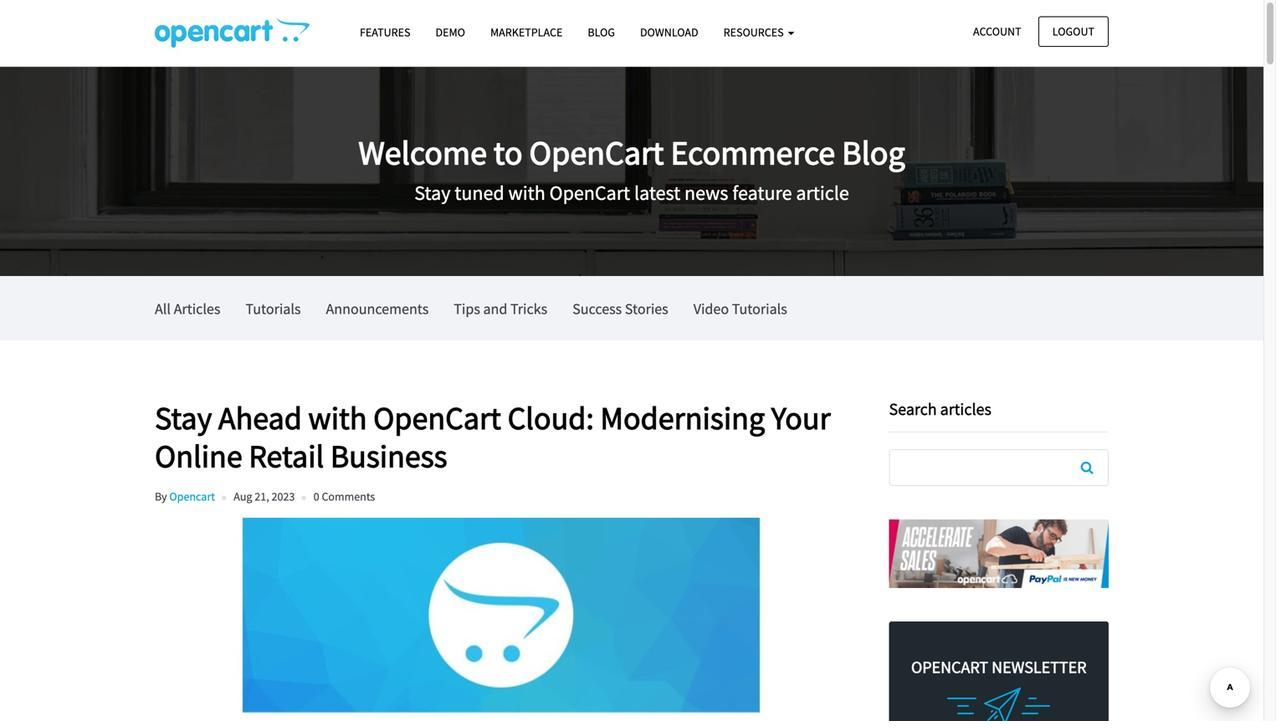 Task type: describe. For each thing, give the bounding box(es) containing it.
demo
[[436, 25, 465, 40]]

0
[[314, 489, 319, 504]]

stay ahead with opencart cloud: modernising your online retail business image
[[155, 518, 848, 721]]

all articles link
[[155, 276, 220, 341]]

stay inside stay ahead with opencart cloud: modernising your online retail business
[[155, 398, 212, 438]]

demo link
[[423, 18, 478, 47]]

aug 21, 2023
[[234, 489, 295, 504]]

latest
[[634, 181, 681, 206]]

2 tutorials from the left
[[732, 300, 787, 318]]

opencart - blog image
[[155, 18, 310, 48]]

resources
[[724, 25, 786, 40]]

welcome
[[358, 132, 487, 174]]

feature
[[732, 181, 792, 206]]

tips
[[454, 300, 480, 318]]

all articles
[[155, 300, 220, 318]]

by opencart
[[155, 489, 215, 504]]

articles
[[174, 300, 220, 318]]

download link
[[628, 18, 711, 47]]

ecommerce
[[671, 132, 835, 174]]

news
[[685, 181, 728, 206]]

welcome to opencart ecommerce blog stay tuned with opencart latest news feature article
[[358, 132, 905, 206]]

0 comments
[[314, 489, 375, 504]]

announcements link
[[326, 276, 429, 341]]

tricks
[[510, 300, 547, 318]]

success stories link
[[573, 276, 668, 341]]

stay ahead with opencart cloud: modernising your online retail business
[[155, 398, 831, 476]]

marketplace link
[[478, 18, 575, 47]]

download
[[640, 25, 699, 40]]

articles
[[940, 399, 992, 420]]

marketplace
[[490, 25, 563, 40]]

2023
[[272, 489, 295, 504]]

blog inside welcome to opencart ecommerce blog stay tuned with opencart latest news feature article
[[842, 132, 905, 174]]

account
[[973, 24, 1021, 39]]

business
[[330, 436, 447, 476]]

and
[[483, 300, 507, 318]]

account link
[[959, 16, 1036, 47]]

video tutorials
[[694, 300, 787, 318]]

stay inside welcome to opencart ecommerce blog stay tuned with opencart latest news feature article
[[414, 181, 451, 206]]

all
[[155, 300, 171, 318]]

cloud:
[[508, 398, 594, 438]]



Task type: vqa. For each thing, say whether or not it's contained in the screenshot.
the leftmost Tutorials
yes



Task type: locate. For each thing, give the bounding box(es) containing it.
success stories
[[573, 300, 668, 318]]

1 vertical spatial with
[[308, 398, 367, 438]]

21,
[[255, 489, 269, 504]]

stay left ahead
[[155, 398, 212, 438]]

0 vertical spatial with
[[508, 181, 546, 206]]

1 horizontal spatial stay
[[414, 181, 451, 206]]

modernising
[[600, 398, 765, 438]]

video tutorials link
[[694, 276, 787, 341]]

announcements
[[326, 300, 429, 318]]

search
[[889, 399, 937, 420]]

by
[[155, 489, 167, 504]]

tutorials right "articles"
[[246, 300, 301, 318]]

0 vertical spatial blog
[[588, 25, 615, 40]]

stay
[[414, 181, 451, 206], [155, 398, 212, 438]]

tuned
[[455, 181, 504, 206]]

with inside welcome to opencart ecommerce blog stay tuned with opencart latest news feature article
[[508, 181, 546, 206]]

stay down welcome
[[414, 181, 451, 206]]

tips and tricks link
[[454, 276, 547, 341]]

tips and tricks
[[454, 300, 547, 318]]

None text field
[[890, 450, 1108, 485]]

with down to
[[508, 181, 546, 206]]

0 horizontal spatial blog
[[588, 25, 615, 40]]

opencart newsletter
[[911, 657, 1087, 678]]

opencart
[[529, 132, 664, 174], [550, 181, 630, 206], [373, 398, 501, 438], [911, 657, 988, 678]]

ahead
[[218, 398, 302, 438]]

opencart inside stay ahead with opencart cloud: modernising your online retail business
[[373, 398, 501, 438]]

with inside stay ahead with opencart cloud: modernising your online retail business
[[308, 398, 367, 438]]

1 horizontal spatial with
[[508, 181, 546, 206]]

blog
[[588, 25, 615, 40], [842, 132, 905, 174]]

comments
[[322, 489, 375, 504]]

your
[[771, 398, 831, 438]]

search image
[[1081, 461, 1093, 475]]

stay ahead with opencart cloud: modernising your online retail business link
[[155, 398, 864, 476]]

aug
[[234, 489, 252, 504]]

video
[[694, 300, 729, 318]]

article
[[796, 181, 849, 206]]

newsletter
[[992, 657, 1087, 678]]

features
[[360, 25, 410, 40]]

tutorials
[[246, 300, 301, 318], [732, 300, 787, 318]]

1 vertical spatial stay
[[155, 398, 212, 438]]

0 horizontal spatial stay
[[155, 398, 212, 438]]

success
[[573, 300, 622, 318]]

online
[[155, 436, 242, 476]]

1 vertical spatial blog
[[842, 132, 905, 174]]

1 horizontal spatial blog
[[842, 132, 905, 174]]

blog link
[[575, 18, 628, 47]]

0 horizontal spatial with
[[308, 398, 367, 438]]

1 horizontal spatial tutorials
[[732, 300, 787, 318]]

blog left download
[[588, 25, 615, 40]]

with
[[508, 181, 546, 206], [308, 398, 367, 438]]

0 vertical spatial stay
[[414, 181, 451, 206]]

blog up article
[[842, 132, 905, 174]]

opencart link
[[169, 489, 215, 504]]

logout
[[1053, 24, 1095, 39]]

tutorials link
[[246, 276, 301, 341]]

retail
[[249, 436, 324, 476]]

tutorials right video
[[732, 300, 787, 318]]

resources link
[[711, 18, 807, 47]]

to
[[494, 132, 523, 174]]

1 tutorials from the left
[[246, 300, 301, 318]]

search articles
[[889, 399, 992, 420]]

opencart
[[169, 489, 215, 504]]

stories
[[625, 300, 668, 318]]

0 horizontal spatial tutorials
[[246, 300, 301, 318]]

features link
[[347, 18, 423, 47]]

with right ahead
[[308, 398, 367, 438]]

logout link
[[1038, 16, 1109, 47]]



